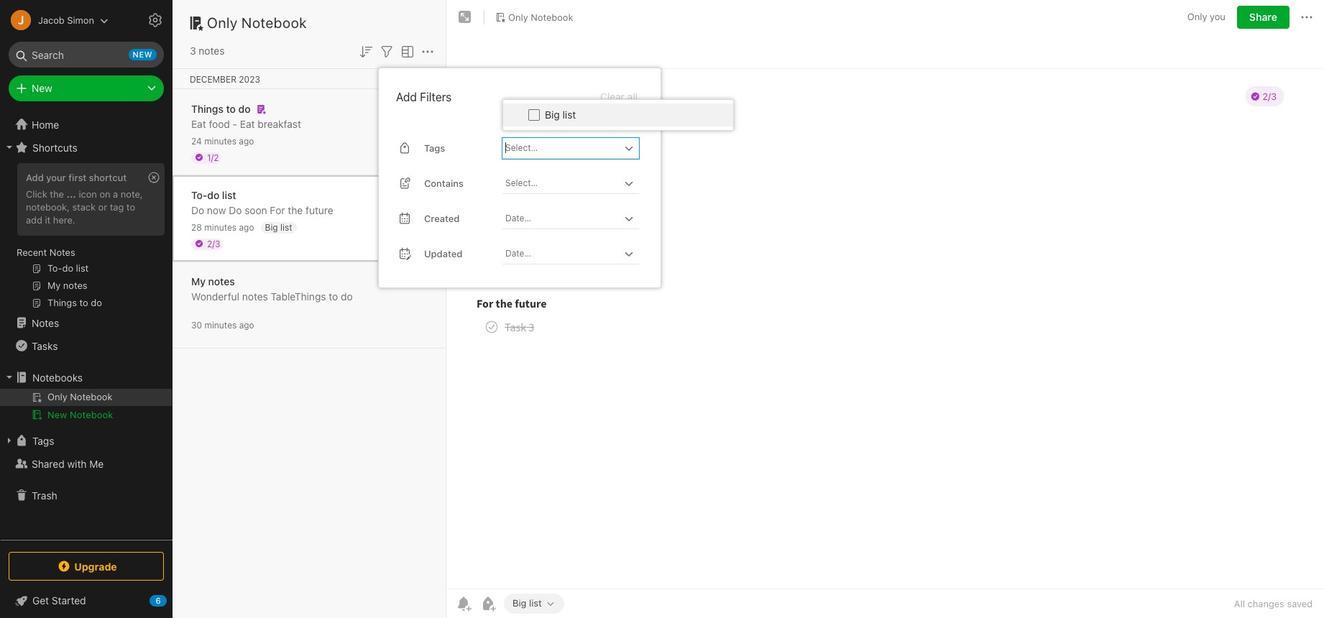 Task type: locate. For each thing, give the bounding box(es) containing it.
big list inside note list element
[[265, 222, 292, 233]]

Select869 checkbox
[[528, 109, 540, 120]]

contains
[[424, 177, 464, 189]]

1 date… from the top
[[505, 213, 531, 223]]

to inside icon on a note, notebook, stack or tag to add it here.
[[126, 201, 135, 213]]

 input text field
[[504, 138, 620, 158], [504, 173, 620, 193]]

do up the now
[[207, 189, 219, 201]]

1 vertical spatial to
[[126, 201, 135, 213]]

clear all button
[[599, 88, 639, 106]]

0 horizontal spatial tags
[[32, 435, 54, 447]]

0 horizontal spatial only
[[207, 14, 238, 31]]

to right tablethings
[[329, 290, 338, 302]]

28 minutes ago
[[191, 222, 254, 233]]

big
[[545, 108, 560, 121], [265, 222, 278, 233], [513, 598, 527, 609]]

More actions field
[[1298, 6, 1316, 29], [419, 42, 436, 60]]

new down notebooks
[[47, 409, 67, 421]]

 input text field inside tags field
[[504, 138, 620, 158]]

0 horizontal spatial notebook
[[70, 409, 113, 421]]

2 horizontal spatial notebook
[[531, 11, 573, 23]]

big list
[[545, 108, 576, 121], [265, 222, 292, 233], [513, 598, 542, 609]]

more actions field right view options field
[[419, 42, 436, 60]]

do up the eat food - eat breakfast
[[238, 102, 251, 115]]

add your first shortcut
[[26, 172, 127, 183]]

you
[[1210, 11, 1226, 22]]

tree
[[0, 113, 173, 539]]

cell
[[0, 389, 172, 406]]

1 horizontal spatial eat
[[240, 118, 255, 130]]

0 horizontal spatial add
[[26, 172, 44, 183]]

1/2
[[207, 152, 219, 163]]

filters
[[420, 90, 452, 103]]

1  input text field from the top
[[504, 138, 620, 158]]

0 vertical spatial ago
[[239, 136, 254, 146]]

1 horizontal spatial do
[[229, 204, 242, 216]]

to-
[[191, 189, 207, 201]]

notes right recent
[[50, 247, 75, 258]]

to down note,
[[126, 201, 135, 213]]

first
[[68, 172, 86, 183]]

created
[[424, 212, 460, 224]]

30
[[191, 320, 202, 330]]

now
[[207, 204, 226, 216]]

1 vertical spatial the
[[288, 204, 303, 216]]

Tags field
[[503, 138, 639, 159]]

minutes down food
[[204, 136, 237, 146]]

2 horizontal spatial big list
[[545, 108, 576, 121]]

1 horizontal spatial to
[[226, 102, 236, 115]]

home link
[[0, 113, 173, 136]]

0 horizontal spatial only notebook
[[207, 14, 307, 31]]

0 vertical spatial big list
[[545, 108, 576, 121]]

1 vertical spatial date…
[[505, 248, 531, 259]]

add for add filters
[[396, 90, 417, 103]]

to
[[226, 102, 236, 115], [126, 201, 135, 213], [329, 290, 338, 302]]

only inside button
[[508, 11, 528, 23]]

0 horizontal spatial do
[[191, 204, 204, 216]]

date… inside  date picker field
[[505, 213, 531, 223]]

notes for 3
[[199, 45, 225, 57]]

add tag image
[[480, 595, 497, 613]]

add
[[396, 90, 417, 103], [26, 172, 44, 183]]

big down for
[[265, 222, 278, 233]]

0 vertical spatial the
[[50, 188, 64, 200]]

0 vertical spatial to
[[226, 102, 236, 115]]

date… down  date picker field
[[505, 248, 531, 259]]

only you
[[1187, 11, 1226, 22]]

new inside new notebook button
[[47, 409, 67, 421]]

do
[[238, 102, 251, 115], [207, 189, 219, 201], [341, 290, 353, 302]]

1 eat from the left
[[191, 118, 206, 130]]

list down for
[[280, 222, 292, 233]]

1 vertical spatial minutes
[[204, 222, 237, 233]]

do right the now
[[229, 204, 242, 216]]

ago for 30 minutes ago
[[239, 320, 254, 330]]

1 vertical spatial  input text field
[[504, 173, 620, 193]]

1 ago from the top
[[239, 136, 254, 146]]

notes
[[50, 247, 75, 258], [32, 317, 59, 329]]

do
[[191, 204, 204, 216], [229, 204, 242, 216]]

get
[[32, 595, 49, 607]]

1 vertical spatial new
[[47, 409, 67, 421]]

tags
[[424, 142, 445, 154], [32, 435, 54, 447]]

date…
[[505, 213, 531, 223], [505, 248, 531, 259]]

3 minutes from the top
[[204, 320, 237, 330]]

upgrade button
[[9, 552, 164, 581]]

1 vertical spatial tags
[[32, 435, 54, 447]]

shared with me link
[[0, 452, 172, 475]]

big list right select869 option
[[545, 108, 576, 121]]

2 horizontal spatial to
[[329, 290, 338, 302]]

eat up 24
[[191, 118, 206, 130]]

2 vertical spatial do
[[341, 290, 353, 302]]

to up -
[[226, 102, 236, 115]]

1 vertical spatial ago
[[239, 222, 254, 233]]

notes for my
[[208, 275, 235, 287]]

tasks button
[[0, 334, 172, 357]]

1 horizontal spatial only
[[508, 11, 528, 23]]

big list button
[[504, 594, 564, 614]]

ago down wonderful notes tablethings to do
[[239, 320, 254, 330]]

new for new notebook
[[47, 409, 67, 421]]

2  input text field from the top
[[504, 173, 620, 193]]

1 horizontal spatial do
[[238, 102, 251, 115]]

the left "..."
[[50, 188, 64, 200]]

2 ago from the top
[[239, 222, 254, 233]]

2 vertical spatial notes
[[242, 290, 268, 302]]

24 minutes ago
[[191, 136, 254, 146]]

clear all
[[600, 90, 638, 103]]

more actions image
[[419, 43, 436, 60]]

only
[[1187, 11, 1207, 22], [508, 11, 528, 23], [207, 14, 238, 31]]

 input text field inside contains field
[[504, 173, 620, 193]]

recent notes
[[17, 247, 75, 258]]

to-do list do now do soon for the future
[[191, 189, 333, 216]]

3 ago from the top
[[239, 320, 254, 330]]

0 vertical spatial minutes
[[204, 136, 237, 146]]

list
[[563, 108, 576, 121], [222, 189, 236, 201], [280, 222, 292, 233], [529, 598, 542, 609]]

click the ...
[[26, 188, 76, 200]]

me
[[89, 458, 104, 470]]

notes up wonderful
[[208, 275, 235, 287]]

share
[[1249, 11, 1277, 23]]

eat right -
[[240, 118, 255, 130]]

0 vertical spatial add
[[396, 90, 417, 103]]

 input text field for contains
[[504, 173, 620, 193]]

2 vertical spatial minutes
[[204, 320, 237, 330]]

group
[[0, 159, 172, 317]]

2 eat from the left
[[240, 118, 255, 130]]

more actions field right share button
[[1298, 6, 1316, 29]]

ago down soon
[[239, 222, 254, 233]]

1 horizontal spatial add
[[396, 90, 417, 103]]

add
[[26, 214, 42, 226]]

big list down for
[[265, 222, 292, 233]]

december
[[190, 74, 236, 85]]

shortcuts button
[[0, 136, 172, 159]]

0 vertical spatial big
[[545, 108, 560, 121]]

notebook inside button
[[70, 409, 113, 421]]

expand note image
[[457, 9, 474, 26]]

do right tablethings
[[341, 290, 353, 302]]

the
[[50, 188, 64, 200], [288, 204, 303, 216]]

new inside new popup button
[[32, 82, 52, 94]]

1 minutes from the top
[[204, 136, 237, 146]]

notebook
[[531, 11, 573, 23], [242, 14, 307, 31], [70, 409, 113, 421]]

big list inside button
[[513, 598, 542, 609]]

0 vertical spatial date…
[[505, 213, 531, 223]]

-
[[233, 118, 237, 130]]

the inside group
[[50, 188, 64, 200]]

only notebook inside button
[[508, 11, 573, 23]]

1 horizontal spatial only notebook
[[508, 11, 573, 23]]

notebooks
[[32, 371, 83, 384]]

1 vertical spatial notes
[[32, 317, 59, 329]]

expand tags image
[[4, 435, 15, 446]]

get started
[[32, 595, 86, 607]]

Big list Tag actions field
[[542, 599, 555, 609]]

1 vertical spatial add
[[26, 172, 44, 183]]

2 vertical spatial big list
[[513, 598, 542, 609]]

1 vertical spatial more actions field
[[419, 42, 436, 60]]

list up the now
[[222, 189, 236, 201]]

1 horizontal spatial tags
[[424, 142, 445, 154]]

big right select869 option
[[545, 108, 560, 121]]

Contains field
[[503, 173, 639, 194]]

notes right wonderful
[[242, 290, 268, 302]]

tags up the contains
[[424, 142, 445, 154]]

only up 3 notes
[[207, 14, 238, 31]]

0 vertical spatial new
[[32, 82, 52, 94]]

notebook for new notebook button at the bottom left
[[70, 409, 113, 421]]

0 horizontal spatial the
[[50, 188, 64, 200]]

big left big list tag actions 'field'
[[513, 598, 527, 609]]

date… down contains field
[[505, 213, 531, 223]]

0 horizontal spatial eat
[[191, 118, 206, 130]]

1 horizontal spatial the
[[288, 204, 303, 216]]

0 vertical spatial  input text field
[[504, 138, 620, 158]]

only right expand note image at the left of page
[[508, 11, 528, 23]]

2 vertical spatial ago
[[239, 320, 254, 330]]

new up home
[[32, 82, 52, 94]]

1 horizontal spatial big list
[[513, 598, 542, 609]]

the right for
[[288, 204, 303, 216]]

ago for 28 minutes ago
[[239, 222, 254, 233]]

for
[[270, 204, 285, 216]]

1 vertical spatial do
[[207, 189, 219, 201]]

0 horizontal spatial big list
[[265, 222, 292, 233]]

1 vertical spatial notes
[[208, 275, 235, 287]]

 input text field down tags field
[[504, 173, 620, 193]]

tag
[[110, 201, 124, 213]]

minutes for 28
[[204, 222, 237, 233]]

add up 'click'
[[26, 172, 44, 183]]

1 horizontal spatial big
[[513, 598, 527, 609]]

list right add tag icon
[[529, 598, 542, 609]]

1 horizontal spatial more actions field
[[1298, 6, 1316, 29]]

2 minutes from the top
[[204, 222, 237, 233]]

0 vertical spatial notes
[[199, 45, 225, 57]]

with
[[67, 458, 87, 470]]

0 horizontal spatial big
[[265, 222, 278, 233]]

add a reminder image
[[455, 595, 472, 613]]

notes right 3
[[199, 45, 225, 57]]

minutes down the now
[[204, 222, 237, 233]]

 input text field up contains field
[[504, 138, 620, 158]]

0 horizontal spatial do
[[207, 189, 219, 201]]

2 horizontal spatial big
[[545, 108, 560, 121]]

2 do from the left
[[229, 204, 242, 216]]

big list right add tag icon
[[513, 598, 542, 609]]

2 date… from the top
[[505, 248, 531, 259]]

minutes right 30
[[204, 320, 237, 330]]

minutes for 30
[[204, 320, 237, 330]]

2 vertical spatial big
[[513, 598, 527, 609]]

only inside note list element
[[207, 14, 238, 31]]

 Date picker field
[[503, 208, 652, 229]]

tags up 'shared'
[[32, 435, 54, 447]]

notebook inside button
[[531, 11, 573, 23]]

0 vertical spatial more actions field
[[1298, 6, 1316, 29]]

wonderful
[[191, 290, 239, 302]]

eat
[[191, 118, 206, 130], [240, 118, 255, 130]]

ago down the eat food - eat breakfast
[[239, 136, 254, 146]]

soon
[[245, 204, 267, 216]]

0 horizontal spatial to
[[126, 201, 135, 213]]

notes up tasks
[[32, 317, 59, 329]]

notes
[[199, 45, 225, 57], [208, 275, 235, 287], [242, 290, 268, 302]]

add left filters
[[396, 90, 417, 103]]

Note Editor text field
[[446, 69, 1324, 589]]

1 horizontal spatial notebook
[[242, 14, 307, 31]]

1 vertical spatial big list
[[265, 222, 292, 233]]

date… inside field
[[505, 248, 531, 259]]

notebook for only notebook button
[[531, 11, 573, 23]]

do inside to-do list do now do soon for the future
[[207, 189, 219, 201]]

do down to- at the left top
[[191, 204, 204, 216]]

note,
[[121, 188, 143, 200]]

1 vertical spatial big
[[265, 222, 278, 233]]

stack
[[72, 201, 96, 213]]

minutes
[[204, 136, 237, 146], [204, 222, 237, 233], [204, 320, 237, 330]]

your
[[46, 172, 66, 183]]

0 horizontal spatial more actions field
[[419, 42, 436, 60]]

changes
[[1248, 598, 1285, 610]]

only left you
[[1187, 11, 1207, 22]]



Task type: vqa. For each thing, say whether or not it's contained in the screenshot.
'28 minutes ago'
yes



Task type: describe. For each thing, give the bounding box(es) containing it.
new notebook button
[[0, 406, 172, 423]]

 input text field for tags
[[504, 138, 620, 158]]

2 horizontal spatial only
[[1187, 11, 1207, 22]]

...
[[66, 188, 76, 200]]

Account field
[[0, 6, 109, 35]]

note window element
[[446, 0, 1324, 618]]

new notebook
[[47, 409, 113, 421]]

big inside note list element
[[265, 222, 278, 233]]

more actions image
[[1298, 9, 1316, 26]]

 Date picker field
[[503, 244, 652, 264]]

Add filters field
[[378, 42, 395, 60]]

new for new
[[32, 82, 52, 94]]

notebook inside note list element
[[242, 14, 307, 31]]

add filters
[[396, 90, 452, 103]]

food
[[209, 118, 230, 130]]

only notebook inside note list element
[[207, 14, 307, 31]]

updated
[[424, 248, 463, 259]]

notes for wonderful
[[242, 290, 268, 302]]

shortcuts
[[32, 141, 78, 153]]

notes link
[[0, 311, 172, 334]]

Help and Learning task checklist field
[[0, 589, 173, 613]]

upgrade
[[74, 560, 117, 573]]

group containing add your first shortcut
[[0, 159, 172, 317]]

tablethings
[[271, 290, 326, 302]]

future
[[306, 204, 333, 216]]

list inside to-do list do now do soon for the future
[[222, 189, 236, 201]]

list up tags field
[[563, 108, 576, 121]]

wonderful notes tablethings to do
[[191, 290, 353, 302]]

3 notes
[[190, 45, 225, 57]]

shared with me
[[32, 458, 104, 470]]

big inside button
[[513, 598, 527, 609]]

click
[[26, 188, 47, 200]]

jacob
[[38, 14, 65, 26]]

28
[[191, 222, 202, 233]]

30 minutes ago
[[191, 320, 254, 330]]

here.
[[53, 214, 75, 226]]

ago for 24 minutes ago
[[239, 136, 254, 146]]

new
[[133, 50, 152, 59]]

list inside button
[[529, 598, 542, 609]]

expand notebooks image
[[4, 372, 15, 383]]

share button
[[1237, 6, 1290, 29]]

date… for created
[[505, 213, 531, 223]]

clear
[[600, 90, 625, 103]]

saved
[[1287, 598, 1313, 610]]

all changes saved
[[1234, 598, 1313, 610]]

note list element
[[173, 0, 446, 618]]

all
[[627, 90, 638, 103]]

1 do from the left
[[191, 204, 204, 216]]

add filters image
[[378, 43, 395, 60]]

or
[[98, 201, 107, 213]]

shortcut
[[89, 172, 127, 183]]

Sort options field
[[357, 42, 375, 60]]

2 vertical spatial to
[[329, 290, 338, 302]]

minutes for 24
[[204, 136, 237, 146]]

new notebook group
[[0, 389, 172, 429]]

2/3
[[207, 238, 220, 249]]

trash link
[[0, 484, 172, 507]]

2023
[[239, 74, 260, 85]]

eat food - eat breakfast
[[191, 118, 301, 130]]

date… for updated
[[505, 248, 531, 259]]

the inside to-do list do now do soon for the future
[[288, 204, 303, 216]]

only notebook button
[[490, 7, 578, 27]]

add for add your first shortcut
[[26, 172, 44, 183]]

it
[[45, 214, 51, 226]]

all
[[1234, 598, 1245, 610]]

tree containing home
[[0, 113, 173, 539]]

24
[[191, 136, 202, 146]]

a
[[113, 188, 118, 200]]

on
[[100, 188, 110, 200]]

0 vertical spatial tags
[[424, 142, 445, 154]]

my
[[191, 275, 206, 287]]

home
[[32, 118, 59, 130]]

new button
[[9, 75, 164, 101]]

new search field
[[19, 42, 157, 68]]

notebook,
[[26, 201, 70, 213]]

Search text field
[[19, 42, 154, 68]]

my notes
[[191, 275, 235, 287]]

things to do
[[191, 102, 251, 115]]

notebooks link
[[0, 366, 172, 389]]

View options field
[[395, 42, 416, 60]]

3
[[190, 45, 196, 57]]

click to collapse image
[[167, 592, 178, 609]]

shared
[[32, 458, 64, 470]]

tags button
[[0, 429, 172, 452]]

0 vertical spatial do
[[238, 102, 251, 115]]

icon
[[79, 188, 97, 200]]

0 vertical spatial notes
[[50, 247, 75, 258]]

started
[[52, 595, 86, 607]]

trash
[[32, 489, 57, 501]]

more actions field inside note window element
[[1298, 6, 1316, 29]]

tasks
[[32, 340, 58, 352]]

simon
[[67, 14, 94, 26]]

breakfast
[[258, 118, 301, 130]]

icon on a note, notebook, stack or tag to add it here.
[[26, 188, 143, 226]]

2 horizontal spatial do
[[341, 290, 353, 302]]

settings image
[[147, 12, 164, 29]]

things
[[191, 102, 224, 115]]

recent
[[17, 247, 47, 258]]

jacob simon
[[38, 14, 94, 26]]

december 2023
[[190, 74, 260, 85]]

tags inside button
[[32, 435, 54, 447]]

6
[[156, 596, 161, 605]]



